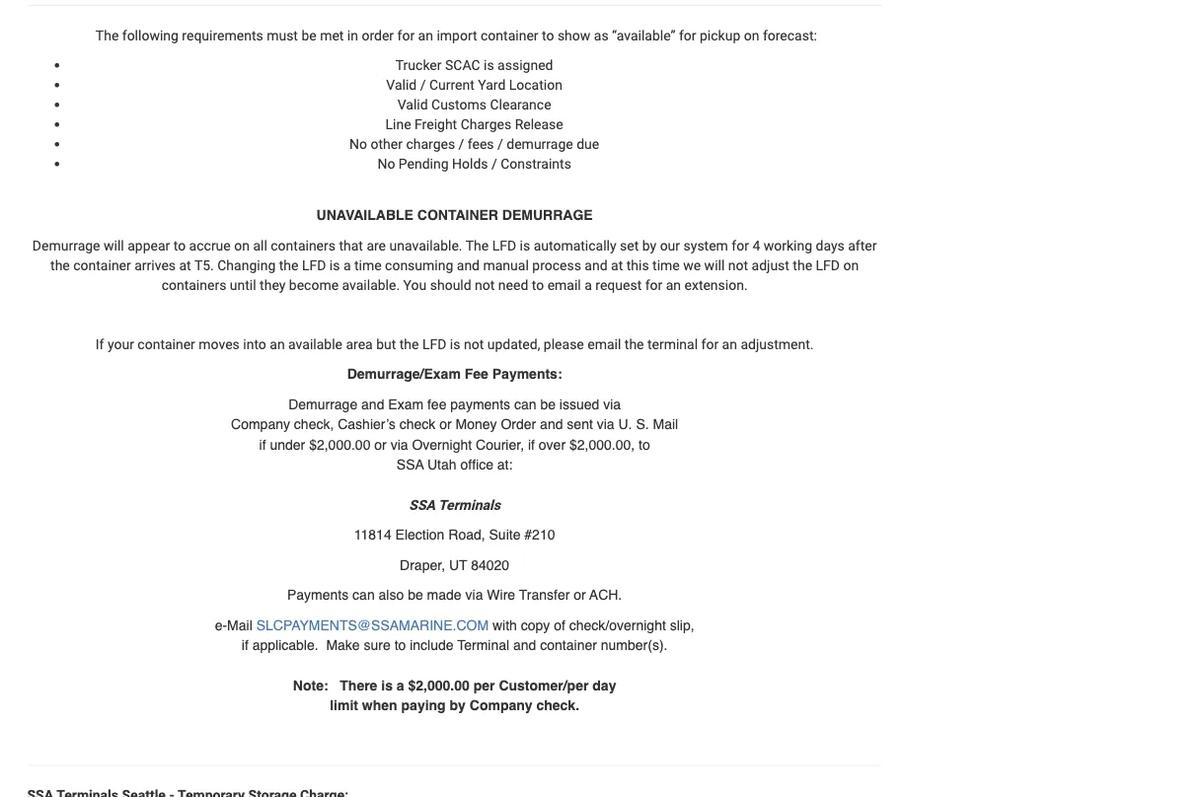 Task type: describe. For each thing, give the bounding box(es) containing it.
1 vertical spatial valid
[[398, 97, 428, 113]]

is inside note:   there is a $2,000.00 per customer/per day limit when paying by company check.
[[381, 678, 393, 694]]

charges
[[406, 136, 455, 152]]

the right but
[[400, 337, 419, 353]]

t5.
[[194, 258, 214, 274]]

the left arrives
[[50, 258, 70, 274]]

pickup
[[700, 27, 741, 44]]

to left show
[[542, 27, 554, 44]]

the left terminal
[[625, 337, 644, 353]]

e-mail slcpayments@ssamarine.com with copy of check/overnight slip, if applicable.  make sure to include terminal and container number(s).
[[215, 618, 695, 654]]

u.
[[619, 417, 633, 433]]

to left accrue
[[174, 238, 186, 254]]

to inside demurrage and exam fee payments can be issued via company check, cashier's check or money order and sent via u. s. mail if under $2,000.00 or via overnight courier, if over $2,000.00, to ssa utah office at:
[[639, 437, 650, 453]]

for right terminal
[[702, 337, 719, 353]]

day
[[593, 678, 617, 694]]

set
[[620, 238, 639, 254]]

customer/per
[[499, 678, 589, 694]]

ssa inside demurrage and exam fee payments can be issued via company check, cashier's check or money order and sent via u. s. mail if under $2,000.00 or via overnight courier, if over $2,000.00, to ssa utah office at:
[[397, 457, 424, 473]]

the up they at the top left
[[279, 258, 299, 274]]

arrives
[[135, 258, 176, 274]]

0 horizontal spatial can
[[353, 588, 375, 604]]

demurrage
[[503, 207, 593, 223]]

0 horizontal spatial a
[[344, 258, 351, 274]]

location
[[509, 77, 563, 93]]

/ left fees
[[459, 136, 465, 152]]

unavailable
[[317, 207, 414, 223]]

pending
[[399, 156, 449, 172]]

this
[[627, 258, 649, 274]]

an right into
[[270, 337, 285, 353]]

and up over
[[540, 417, 563, 433]]

available.
[[342, 277, 400, 294]]

1 at from the left
[[179, 258, 191, 274]]

payments:
[[493, 367, 562, 382]]

our
[[660, 238, 680, 254]]

utah
[[428, 457, 457, 473]]

/ down fees
[[492, 156, 497, 172]]

check,
[[294, 417, 334, 433]]

after
[[848, 238, 877, 254]]

is down "that"
[[330, 258, 340, 274]]

0 vertical spatial will
[[104, 238, 124, 254]]

for left pickup
[[679, 27, 697, 44]]

unavailable.
[[390, 238, 463, 254]]

can inside demurrage and exam fee payments can be issued via company check, cashier's check or money order and sent via u. s. mail if under $2,000.00 or via overnight courier, if over $2,000.00, to ssa utah office at:
[[514, 397, 537, 413]]

sure
[[364, 638, 391, 654]]

charges
[[461, 116, 512, 133]]

and up the cashier's
[[361, 397, 385, 413]]

an up trucker
[[418, 27, 433, 44]]

container up assigned on the left of the page
[[481, 27, 539, 44]]

demurrage for $2,000.00
[[288, 397, 358, 413]]

0 horizontal spatial be
[[302, 27, 317, 44]]

moves
[[199, 337, 240, 353]]

request
[[596, 277, 642, 294]]

election
[[396, 528, 445, 543]]

adjust
[[752, 258, 790, 274]]

84020
[[471, 558, 510, 574]]

become
[[289, 277, 339, 294]]

1 horizontal spatial email
[[588, 337, 621, 353]]

demurrage/exam fee payments:
[[347, 367, 562, 382]]

2 at from the left
[[611, 258, 623, 274]]

line
[[386, 116, 411, 133]]

consuming
[[385, 258, 454, 274]]

demurrage and exam fee payments can be issued via company check, cashier's check or money order and sent via u. s. mail if under $2,000.00 or via overnight courier, if over $2,000.00, to ssa utah office at:
[[231, 397, 679, 473]]

forecast:
[[763, 27, 818, 44]]

and down automatically
[[585, 258, 608, 274]]

draper,
[[400, 558, 445, 574]]

2 vertical spatial on
[[844, 258, 859, 274]]

1 horizontal spatial no
[[378, 156, 395, 172]]

include
[[410, 638, 454, 654]]

accrue
[[189, 238, 231, 254]]

slcpayments@ssamarine.com link
[[256, 618, 489, 634]]

are
[[367, 238, 386, 254]]

1 vertical spatial ssa
[[409, 497, 435, 514]]

when
[[362, 698, 398, 714]]

1 horizontal spatial if
[[259, 437, 266, 453]]

via left u.
[[597, 417, 615, 433]]

for down the this
[[646, 277, 663, 294]]

lfd up the become
[[302, 258, 326, 274]]

ssa terminals
[[409, 497, 501, 514]]

in
[[347, 27, 358, 44]]

clearance
[[490, 97, 552, 113]]

made
[[427, 588, 462, 604]]

we
[[684, 258, 701, 274]]

0 horizontal spatial on
[[234, 238, 250, 254]]

current
[[429, 77, 475, 93]]

demurrage for the
[[32, 238, 100, 254]]

demurrage/exam
[[347, 367, 461, 382]]

payments
[[287, 588, 349, 604]]

2 horizontal spatial if
[[528, 437, 535, 453]]

freight
[[415, 116, 457, 133]]

4
[[753, 238, 761, 254]]

an inside demurrage will appear to accrue on all containers that are unavailable. the lfd is automatically set by our system for 4 working days after the container arrives at t5. changing the lfd is a time consuming and manual process and at this time we will not adjust the lfd on containers until they become available. you should not need to email a request for an extension.
[[666, 277, 681, 294]]

1 horizontal spatial be
[[408, 588, 423, 604]]

terminal
[[458, 638, 510, 654]]

check.
[[537, 698, 580, 714]]

lfd up manual
[[492, 238, 517, 254]]

all
[[253, 238, 267, 254]]

area
[[346, 337, 373, 353]]

be inside demurrage and exam fee payments can be issued via company check, cashier's check or money order and sent via u. s. mail if under $2,000.00 or via overnight courier, if over $2,000.00, to ssa utah office at:
[[541, 397, 556, 413]]

container right "your"
[[138, 337, 195, 353]]

payments
[[451, 397, 511, 413]]

company inside note:   there is a $2,000.00 per customer/per day limit when paying by company check.
[[470, 698, 533, 714]]

updated,
[[488, 337, 541, 353]]

if inside e-mail slcpayments@ssamarine.com with copy of check/overnight slip, if applicable.  make sure to include terminal and container number(s).
[[242, 638, 249, 654]]

mail inside e-mail slcpayments@ssamarine.com with copy of check/overnight slip, if applicable.  make sure to include terminal and container number(s).
[[227, 618, 253, 634]]

please
[[544, 337, 584, 353]]

1 horizontal spatial will
[[705, 258, 725, 274]]

overnight
[[412, 437, 472, 453]]

ut
[[449, 558, 468, 574]]

$2,000.00 inside note:   there is a $2,000.00 per customer/per day limit when paying by company check.
[[408, 678, 470, 694]]

extension.
[[685, 277, 748, 294]]

met
[[320, 27, 344, 44]]

e-
[[215, 618, 227, 634]]

scac
[[445, 57, 481, 73]]

yard
[[478, 77, 506, 93]]

sent
[[567, 417, 593, 433]]

assigned
[[498, 57, 553, 73]]

0 vertical spatial containers
[[271, 238, 336, 254]]

0 horizontal spatial no
[[350, 136, 367, 152]]

manual
[[483, 258, 529, 274]]

to inside e-mail slcpayments@ssamarine.com with copy of check/overnight slip, if applicable.  make sure to include terminal and container number(s).
[[395, 638, 406, 654]]

terminal
[[648, 337, 698, 353]]

lfd up demurrage/exam fee payments:
[[423, 337, 447, 353]]

payments can also be made via wire transfer or ach.
[[287, 588, 622, 604]]

road,
[[449, 528, 485, 543]]



Task type: locate. For each thing, give the bounding box(es) containing it.
1 horizontal spatial mail
[[653, 417, 679, 433]]

1 vertical spatial no
[[378, 156, 395, 172]]

0 vertical spatial the
[[96, 27, 119, 44]]

$2,000.00,
[[570, 437, 635, 453]]

1 horizontal spatial time
[[653, 258, 680, 274]]

container inside e-mail slcpayments@ssamarine.com with copy of check/overnight slip, if applicable.  make sure to include terminal and container number(s).
[[540, 638, 597, 654]]

valid up line
[[398, 97, 428, 113]]

0 vertical spatial valid
[[386, 77, 417, 93]]

$2,000.00 down check,
[[309, 437, 371, 453]]

need
[[499, 277, 529, 294]]

will left the appear
[[104, 238, 124, 254]]

1 vertical spatial the
[[466, 238, 489, 254]]

cashier's
[[338, 417, 396, 433]]

ssa up election
[[409, 497, 435, 514]]

0 horizontal spatial company
[[231, 417, 290, 433]]

on down the after
[[844, 258, 859, 274]]

for left 4 at right top
[[732, 238, 749, 254]]

via down check
[[391, 437, 408, 453]]

demurrage
[[507, 136, 573, 152]]

or up 'overnight'
[[440, 417, 452, 433]]

no down the other
[[378, 156, 395, 172]]

also
[[379, 588, 404, 604]]

working
[[764, 238, 813, 254]]

2 time from the left
[[653, 258, 680, 274]]

0 vertical spatial ssa
[[397, 457, 424, 473]]

the up manual
[[466, 238, 489, 254]]

terminals
[[439, 497, 501, 514]]

container inside demurrage will appear to accrue on all containers that are unavailable. the lfd is automatically set by our system for 4 working days after the container arrives at t5. changing the lfd is a time consuming and manual process and at this time we will not adjust the lfd on containers until they become available. you should not need to email a request for an extension.
[[73, 258, 131, 274]]

adjustment.
[[741, 337, 814, 353]]

days
[[816, 238, 845, 254]]

by inside note:   there is a $2,000.00 per customer/per day limit when paying by company check.
[[450, 698, 466, 714]]

will up extension.
[[705, 258, 725, 274]]

$2,000.00 inside demurrage and exam fee payments can be issued via company check, cashier's check or money order and sent via u. s. mail if under $2,000.00 or via overnight courier, if over $2,000.00, to ssa utah office at:
[[309, 437, 371, 453]]

mail inside demurrage and exam fee payments can be issued via company check, cashier's check or money order and sent via u. s. mail if under $2,000.00 or via overnight courier, if over $2,000.00, to ssa utah office at:
[[653, 417, 679, 433]]

slcpayments@ssamarine.com
[[256, 618, 489, 634]]

"available"
[[612, 27, 676, 44]]

by inside demurrage will appear to accrue on all containers that are unavailable. the lfd is automatically set by our system for 4 working days after the container arrives at t5. changing the lfd is a time consuming and manual process and at this time we will not adjust the lfd on containers until they become available. you should not need to email a request for an extension.
[[643, 238, 657, 254]]

demurrage inside demurrage and exam fee payments can be issued via company check, cashier's check or money order and sent via u. s. mail if under $2,000.00 or via overnight courier, if over $2,000.00, to ssa utah office at:
[[288, 397, 358, 413]]

no left the other
[[350, 136, 367, 152]]

be right also
[[408, 588, 423, 604]]

to right sure
[[395, 638, 406, 654]]

a
[[344, 258, 351, 274], [585, 277, 592, 294], [397, 678, 405, 694]]

1 horizontal spatial the
[[466, 238, 489, 254]]

a down "that"
[[344, 258, 351, 274]]

other
[[371, 136, 403, 152]]

be
[[302, 27, 317, 44], [541, 397, 556, 413], [408, 588, 423, 604]]

0 vertical spatial by
[[643, 238, 657, 254]]

a up when
[[397, 678, 405, 694]]

and down the "copy"
[[514, 638, 537, 654]]

order
[[501, 417, 536, 433]]

process
[[533, 258, 582, 274]]

2 vertical spatial a
[[397, 678, 405, 694]]

can left also
[[353, 588, 375, 604]]

check/overnight
[[570, 618, 666, 634]]

an down our
[[666, 277, 681, 294]]

1 vertical spatial or
[[375, 437, 387, 453]]

0 vertical spatial or
[[440, 417, 452, 433]]

to right need
[[532, 277, 544, 294]]

0 vertical spatial on
[[744, 27, 760, 44]]

0 vertical spatial be
[[302, 27, 317, 44]]

1 vertical spatial not
[[475, 277, 495, 294]]

0 horizontal spatial demurrage
[[32, 238, 100, 254]]

slip,
[[670, 618, 695, 634]]

1 vertical spatial be
[[541, 397, 556, 413]]

0 horizontal spatial will
[[104, 238, 124, 254]]

is inside trucker scac is assigned valid / current yard location valid customs clearance line freight charges release no other charges / fees / demurrage due no pending holds / constraints
[[484, 57, 494, 73]]

1 horizontal spatial demurrage
[[288, 397, 358, 413]]

holds
[[452, 156, 488, 172]]

0 horizontal spatial at
[[179, 258, 191, 274]]

time down our
[[653, 258, 680, 274]]

1 horizontal spatial or
[[440, 417, 452, 433]]

and
[[457, 258, 480, 274], [585, 258, 608, 274], [361, 397, 385, 413], [540, 417, 563, 433], [514, 638, 537, 654]]

1 horizontal spatial $2,000.00
[[408, 678, 470, 694]]

suite
[[489, 528, 521, 543]]

1 vertical spatial email
[[588, 337, 621, 353]]

for right order
[[398, 27, 415, 44]]

the following requirements must be met in order for an import container to show as "available" for pickup on forecast:
[[92, 27, 818, 44]]

fee
[[428, 397, 447, 413]]

/ right fees
[[498, 136, 503, 152]]

lfd down days on the top
[[816, 258, 840, 274]]

0 horizontal spatial containers
[[162, 277, 227, 294]]

email inside demurrage will appear to accrue on all containers that are unavailable. the lfd is automatically set by our system for 4 working days after the container arrives at t5. changing the lfd is a time consuming and manual process and at this time we will not adjust the lfd on containers until they become available. you should not need to email a request for an extension.
[[548, 277, 581, 294]]

the down 'working'
[[793, 258, 813, 274]]

note:   there is a $2,000.00 per customer/per day limit when paying by company check.
[[293, 678, 617, 714]]

0 vertical spatial mail
[[653, 417, 679, 433]]

1 vertical spatial will
[[705, 258, 725, 274]]

is up demurrage/exam fee payments:
[[450, 337, 461, 353]]

if left over
[[528, 437, 535, 453]]

0 horizontal spatial the
[[96, 27, 119, 44]]

transfer
[[519, 588, 570, 604]]

an left adjustment.
[[722, 337, 738, 353]]

to
[[542, 27, 554, 44], [174, 238, 186, 254], [532, 277, 544, 294], [639, 437, 650, 453], [395, 638, 406, 654]]

1 horizontal spatial company
[[470, 698, 533, 714]]

by right paying
[[450, 698, 466, 714]]

via up u.
[[604, 397, 621, 413]]

the
[[96, 27, 119, 44], [466, 238, 489, 254]]

copy
[[521, 618, 550, 634]]

containers up the become
[[271, 238, 336, 254]]

container down of
[[540, 638, 597, 654]]

2 horizontal spatial be
[[541, 397, 556, 413]]

if left make
[[242, 638, 249, 654]]

0 vertical spatial not
[[729, 258, 749, 274]]

customs
[[432, 97, 487, 113]]

constraints
[[501, 156, 572, 172]]

company inside demurrage and exam fee payments can be issued via company check, cashier's check or money order and sent via u. s. mail if under $2,000.00 or via overnight courier, if over $2,000.00, to ssa utah office at:
[[231, 417, 290, 433]]

1 horizontal spatial containers
[[271, 238, 336, 254]]

/ down trucker
[[420, 77, 426, 93]]

on right pickup
[[744, 27, 760, 44]]

at up the request
[[611, 258, 623, 274]]

appear
[[128, 238, 170, 254]]

not up fee
[[464, 337, 484, 353]]

0 vertical spatial email
[[548, 277, 581, 294]]

containers down the t5.
[[162, 277, 227, 294]]

and inside e-mail slcpayments@ssamarine.com with copy of check/overnight slip, if applicable.  make sure to include terminal and container number(s).
[[514, 638, 537, 654]]

be left met
[[302, 27, 317, 44]]

1 horizontal spatial on
[[744, 27, 760, 44]]

1 horizontal spatial a
[[397, 678, 405, 694]]

1 vertical spatial $2,000.00
[[408, 678, 470, 694]]

demurrage inside demurrage will appear to accrue on all containers that are unavailable. the lfd is automatically set by our system for 4 working days after the container arrives at t5. changing the lfd is a time consuming and manual process and at this time we will not adjust the lfd on containers until they become available. you should not need to email a request for an extension.
[[32, 238, 100, 254]]

paying
[[401, 698, 446, 714]]

but
[[376, 337, 396, 353]]

1 vertical spatial demurrage
[[288, 397, 358, 413]]

be left the issued
[[541, 397, 556, 413]]

limit
[[330, 698, 358, 714]]

number(s).
[[601, 638, 668, 654]]

0 horizontal spatial email
[[548, 277, 581, 294]]

0 vertical spatial a
[[344, 258, 351, 274]]

as
[[594, 27, 609, 44]]

#210
[[525, 528, 555, 543]]

time up available.
[[354, 258, 382, 274]]

1 time from the left
[[354, 258, 382, 274]]

on left all
[[234, 238, 250, 254]]

1 vertical spatial mail
[[227, 618, 253, 634]]

email down process
[[548, 277, 581, 294]]

lfd
[[492, 238, 517, 254], [302, 258, 326, 274], [816, 258, 840, 274], [423, 337, 447, 353]]

1 vertical spatial can
[[353, 588, 375, 604]]

company up under
[[231, 417, 290, 433]]

1 horizontal spatial at
[[611, 258, 623, 274]]

to down s.
[[639, 437, 650, 453]]

will
[[104, 238, 124, 254], [705, 258, 725, 274]]

2 horizontal spatial on
[[844, 258, 859, 274]]

s.
[[636, 417, 649, 433]]

demurrage left the appear
[[32, 238, 100, 254]]

wire
[[487, 588, 516, 604]]

1 vertical spatial a
[[585, 277, 592, 294]]

11814 election road, suite #210
[[354, 528, 555, 543]]

0 horizontal spatial by
[[450, 698, 466, 714]]

2 horizontal spatial or
[[574, 588, 586, 604]]

at
[[179, 258, 191, 274], [611, 258, 623, 274]]

1 vertical spatial by
[[450, 698, 466, 714]]

or
[[440, 417, 452, 433], [375, 437, 387, 453], [574, 588, 586, 604]]

the left following
[[96, 27, 119, 44]]

if
[[259, 437, 266, 453], [528, 437, 535, 453], [242, 638, 249, 654]]

11814
[[354, 528, 392, 543]]

at left the t5.
[[179, 258, 191, 274]]

mail
[[653, 417, 679, 433], [227, 618, 253, 634]]

an
[[418, 27, 433, 44], [666, 277, 681, 294], [270, 337, 285, 353], [722, 337, 738, 353]]

0 vertical spatial demurrage
[[32, 238, 100, 254]]

container down the appear
[[73, 258, 131, 274]]

over
[[539, 437, 566, 453]]

0 horizontal spatial mail
[[227, 618, 253, 634]]

exam
[[388, 397, 424, 413]]

system
[[684, 238, 729, 254]]

via left wire
[[466, 588, 483, 604]]

can up order
[[514, 397, 537, 413]]

0 horizontal spatial time
[[354, 258, 382, 274]]

1 horizontal spatial can
[[514, 397, 537, 413]]

1 vertical spatial company
[[470, 698, 533, 714]]

2 vertical spatial or
[[574, 588, 586, 604]]

issued
[[560, 397, 600, 413]]

$2,000.00 up paying
[[408, 678, 470, 694]]

is up yard
[[484, 57, 494, 73]]

if your container moves into an available area but the lfd is not updated, please email the terminal for an adjustment.
[[96, 337, 814, 353]]

your
[[108, 337, 134, 353]]

0 vertical spatial company
[[231, 417, 290, 433]]

a inside note:   there is a $2,000.00 per customer/per day limit when paying by company check.
[[397, 678, 405, 694]]

2 horizontal spatial a
[[585, 277, 592, 294]]

draper, ut 84020
[[400, 558, 510, 574]]

office
[[461, 457, 494, 473]]

or down the cashier's
[[375, 437, 387, 453]]

that
[[339, 238, 363, 254]]

or left ach.
[[574, 588, 586, 604]]

should
[[430, 277, 472, 294]]

1 vertical spatial containers
[[162, 277, 227, 294]]

not up extension.
[[729, 258, 749, 274]]

1 horizontal spatial by
[[643, 238, 657, 254]]

company
[[231, 417, 290, 433], [470, 698, 533, 714]]

the inside demurrage will appear to accrue on all containers that are unavailable. the lfd is automatically set by our system for 4 working days after the container arrives at t5. changing the lfd is a time consuming and manual process and at this time we will not adjust the lfd on containers until they become available. you should not need to email a request for an extension.
[[466, 238, 489, 254]]

not left need
[[475, 277, 495, 294]]

0 vertical spatial no
[[350, 136, 367, 152]]

company down the per
[[470, 698, 533, 714]]

0 vertical spatial can
[[514, 397, 537, 413]]

2 vertical spatial be
[[408, 588, 423, 604]]

of
[[554, 618, 566, 634]]

they
[[260, 277, 286, 294]]

check
[[400, 417, 436, 433]]

courier,
[[476, 437, 524, 453]]

0 horizontal spatial or
[[375, 437, 387, 453]]

1 vertical spatial on
[[234, 238, 250, 254]]

0 horizontal spatial $2,000.00
[[309, 437, 371, 453]]

ssa left utah
[[397, 457, 424, 473]]

0 vertical spatial $2,000.00
[[309, 437, 371, 453]]

0 horizontal spatial if
[[242, 638, 249, 654]]

is up manual
[[520, 238, 530, 254]]

valid down trucker
[[386, 77, 417, 93]]

available
[[288, 337, 343, 353]]

demurrage up check,
[[288, 397, 358, 413]]

2 vertical spatial not
[[464, 337, 484, 353]]

and up should
[[457, 258, 480, 274]]

email right please
[[588, 337, 621, 353]]

make
[[326, 638, 360, 654]]

fees
[[468, 136, 494, 152]]

due
[[577, 136, 600, 152]]

requirements
[[182, 27, 263, 44]]

container
[[481, 27, 539, 44], [73, 258, 131, 274], [138, 337, 195, 353], [540, 638, 597, 654]]

release
[[515, 116, 564, 133]]

import
[[437, 27, 478, 44]]

at:
[[498, 457, 513, 473]]

if left under
[[259, 437, 266, 453]]

per
[[474, 678, 495, 694]]

by right set
[[643, 238, 657, 254]]

you
[[403, 277, 427, 294]]

demurrage
[[32, 238, 100, 254], [288, 397, 358, 413]]

a left the request
[[585, 277, 592, 294]]

is up when
[[381, 678, 393, 694]]



Task type: vqa. For each thing, say whether or not it's contained in the screenshot.
leftmost MAP
no



